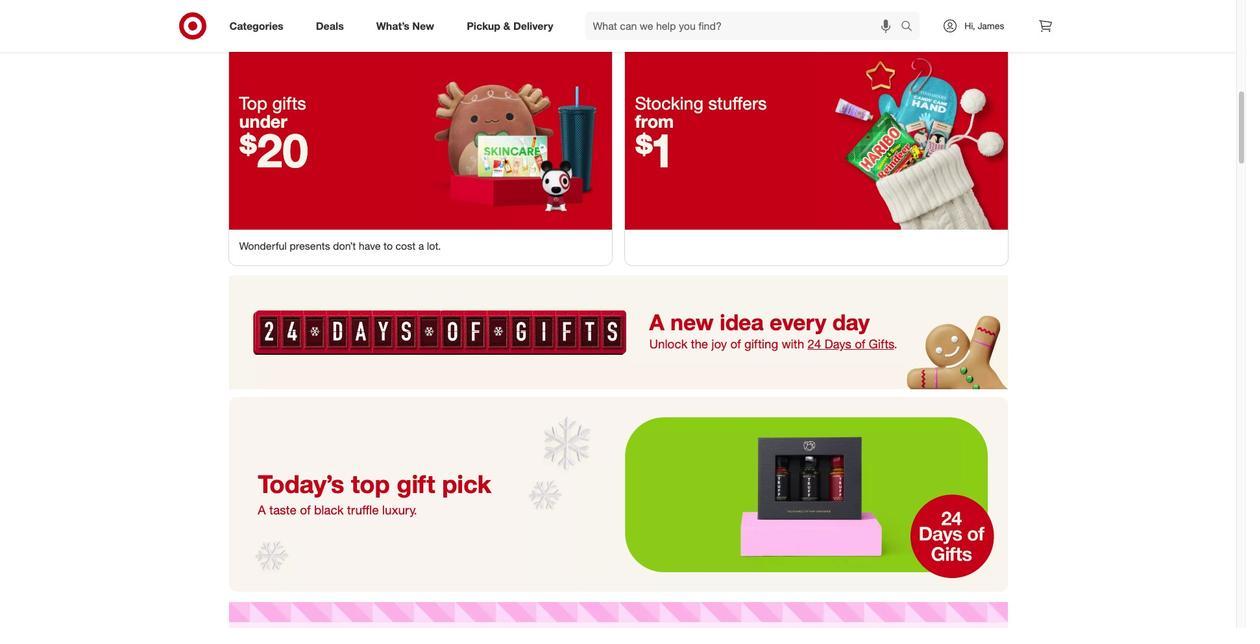 Task type: vqa. For each thing, say whether or not it's contained in the screenshot.
Today's top gift pick A taste of black truffle luxury. in the left bottom of the page
yes



Task type: describe. For each thing, give the bounding box(es) containing it.
top
[[351, 469, 390, 499]]

categories link
[[218, 12, 300, 40]]

search button
[[895, 12, 926, 43]]

of inside today's top gift pick a taste of black truffle luxury.
[[300, 502, 311, 517]]

top
[[239, 92, 267, 113]]

stocking
[[635, 92, 704, 113]]

idea
[[720, 309, 764, 335]]

hi, james
[[965, 20, 1004, 31]]

pick
[[442, 469, 491, 499]]

1 24 days of gifts image from the top
[[229, 276, 1008, 389]]

what's
[[376, 19, 410, 32]]

pets link
[[685, 0, 817, 23]]

24
[[808, 337, 821, 351]]

a inside today's top gift pick a taste of black truffle luxury.
[[258, 502, 266, 517]]

joy
[[712, 337, 727, 351]]

taste
[[269, 502, 297, 517]]

host link
[[419, 0, 552, 23]]

gifts
[[272, 92, 306, 113]]

what's new
[[376, 19, 434, 32]]

pickup
[[467, 19, 500, 32]]

what's new link
[[365, 12, 451, 40]]

deals
[[316, 19, 344, 32]]

gifting
[[744, 337, 778, 351]]

host
[[476, 10, 495, 21]]

today's top gift pick a taste of black truffle luxury.
[[258, 469, 491, 517]]

&
[[503, 19, 510, 32]]

day
[[833, 309, 870, 335]]

a new idea every day unlock the joy of gifting with 24 days of gifts .
[[649, 309, 897, 351]]

days
[[825, 337, 852, 351]]

new
[[670, 309, 714, 335]]

pickup & delivery link
[[456, 12, 570, 40]]

truffle
[[347, 502, 379, 517]]

delivery
[[513, 19, 553, 32]]

.
[[894, 337, 897, 351]]

cost
[[396, 240, 416, 253]]

search
[[895, 20, 926, 33]]

to
[[384, 240, 393, 253]]

pickup & delivery
[[467, 19, 553, 32]]

2 horizontal spatial of
[[855, 337, 865, 351]]



Task type: locate. For each thing, give the bounding box(es) containing it.
1 horizontal spatial a
[[649, 309, 664, 335]]

hi,
[[965, 20, 975, 31]]

top gifts under
[[239, 92, 306, 132]]

wonderful
[[239, 240, 287, 253]]

the
[[691, 337, 708, 351]]

1 vertical spatial 24 days of gifts image
[[229, 397, 1008, 592]]

under
[[239, 110, 287, 132]]

have
[[359, 240, 381, 253]]

1 horizontal spatial of
[[730, 337, 741, 351]]

new
[[412, 19, 434, 32]]

wonderful presents don't have to cost a lot.
[[239, 240, 441, 253]]

a left taste
[[258, 502, 266, 517]]

categories
[[229, 19, 283, 32]]

of right taste
[[300, 502, 311, 517]]

with
[[782, 337, 804, 351]]

teachers
[[600, 10, 636, 21]]

of left the gifts on the right bottom of the page
[[855, 337, 865, 351]]

gifts
[[869, 337, 894, 351]]

24 days of gifts image
[[229, 276, 1008, 389], [229, 397, 1008, 592]]

What can we help you find? suggestions appear below search field
[[585, 12, 904, 40]]

unlock
[[649, 337, 688, 351]]

from
[[635, 110, 674, 132]]

james
[[978, 20, 1004, 31]]

every
[[770, 309, 827, 335]]

gift
[[397, 469, 435, 499]]

presents
[[290, 240, 330, 253]]

teachers link
[[552, 0, 685, 23]]

2 24 days of gifts image from the top
[[229, 397, 1008, 592]]

black
[[314, 502, 344, 517]]

1 vertical spatial a
[[258, 502, 266, 517]]

0 horizontal spatial of
[[300, 502, 311, 517]]

a up unlock
[[649, 309, 664, 335]]

don't
[[333, 240, 356, 253]]

lot.
[[427, 240, 441, 253]]

deals link
[[305, 12, 360, 40]]

stuffers
[[709, 92, 767, 113]]

0 horizontal spatial a
[[258, 502, 266, 517]]

a inside a new idea every day unlock the joy of gifting with 24 days of gifts .
[[649, 309, 664, 335]]

0 vertical spatial a
[[649, 309, 664, 335]]

$20
[[239, 122, 308, 179]]

0 vertical spatial 24 days of gifts image
[[229, 276, 1008, 389]]

today's
[[258, 469, 344, 499]]

of
[[730, 337, 741, 351], [855, 337, 865, 351], [300, 502, 311, 517]]

of right joy
[[730, 337, 741, 351]]

a
[[649, 309, 664, 335], [258, 502, 266, 517]]

luxury.
[[382, 502, 417, 517]]

stocking stuffers from
[[635, 92, 767, 132]]

$1
[[635, 122, 675, 179]]

pets
[[742, 10, 760, 21]]

a
[[419, 240, 424, 253]]



